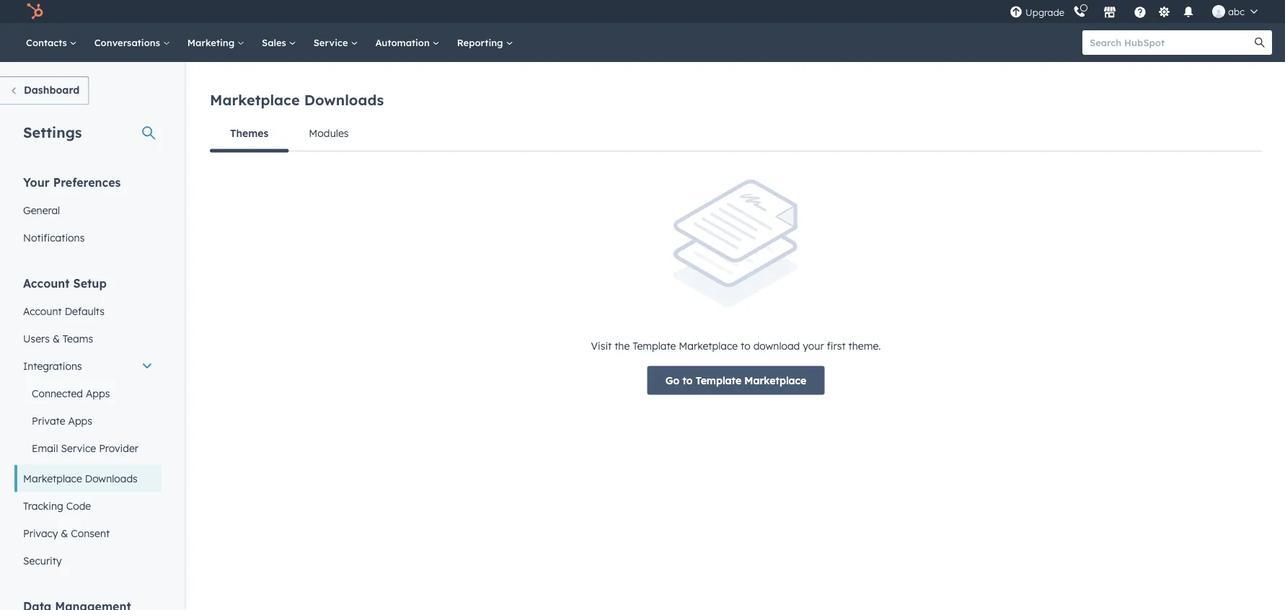 Task type: vqa. For each thing, say whether or not it's contained in the screenshot.
first press to sort. Element from right
no



Task type: locate. For each thing, give the bounding box(es) containing it.
account
[[23, 276, 70, 290], [23, 305, 62, 317]]

0 vertical spatial &
[[53, 332, 60, 345]]

account defaults link
[[14, 298, 162, 325]]

1 horizontal spatial downloads
[[304, 91, 384, 109]]

Search HubSpot search field
[[1083, 30, 1259, 55]]

modules
[[309, 127, 349, 140]]

notifications
[[23, 231, 85, 244]]

apps for private apps
[[68, 414, 92, 427]]

1 vertical spatial account
[[23, 305, 62, 317]]

navigation
[[210, 116, 1262, 153]]

marketplace up tracking code
[[23, 472, 82, 485]]

downloads down provider
[[85, 472, 138, 485]]

0 vertical spatial template
[[633, 339, 676, 352]]

reporting
[[457, 36, 506, 48]]

abc
[[1228, 5, 1245, 17]]

dashboard link
[[0, 76, 89, 105]]

go to template marketplace link
[[648, 366, 825, 395]]

1 vertical spatial apps
[[68, 414, 92, 427]]

automation
[[375, 36, 433, 48]]

1 vertical spatial downloads
[[85, 472, 138, 485]]

to
[[741, 339, 751, 352], [683, 374, 693, 387]]

1 account from the top
[[23, 276, 70, 290]]

your
[[23, 175, 50, 189]]

1 horizontal spatial service
[[314, 36, 351, 48]]

account for account setup
[[23, 276, 70, 290]]

sales
[[262, 36, 289, 48]]

apps
[[86, 387, 110, 400], [68, 414, 92, 427]]

email service provider link
[[14, 435, 162, 462]]

to left the download on the right
[[741, 339, 751, 352]]

notifications link
[[14, 224, 162, 251]]

0 horizontal spatial to
[[683, 374, 693, 387]]

apps for connected apps
[[86, 387, 110, 400]]

service right sales link
[[314, 36, 351, 48]]

marketplace downloads inside account setup element
[[23, 472, 138, 485]]

1 horizontal spatial marketplace downloads
[[210, 91, 384, 109]]

0 horizontal spatial marketplace downloads
[[23, 472, 138, 485]]

email service provider
[[32, 442, 138, 454]]

template
[[633, 339, 676, 352], [696, 374, 742, 387]]

tracking code
[[23, 499, 91, 512]]

0 vertical spatial apps
[[86, 387, 110, 400]]

account for account defaults
[[23, 305, 62, 317]]

users & teams
[[23, 332, 93, 345]]

the
[[615, 339, 630, 352]]

apps up email service provider
[[68, 414, 92, 427]]

0 vertical spatial to
[[741, 339, 751, 352]]

marketplace downloads up modules
[[210, 91, 384, 109]]

search image
[[1255, 38, 1265, 48]]

alert
[[210, 180, 1262, 395]]

0 horizontal spatial service
[[61, 442, 96, 454]]

template down visit the template marketplace to download your first theme.
[[696, 374, 742, 387]]

private apps
[[32, 414, 92, 427]]

themes link
[[210, 116, 289, 153]]

account up account defaults at the left of the page
[[23, 276, 70, 290]]

automation link
[[367, 23, 448, 62]]

account up 'users'
[[23, 305, 62, 317]]

marketplace downloads
[[210, 91, 384, 109], [23, 472, 138, 485]]

defaults
[[65, 305, 105, 317]]

marketplace inside go to template marketplace link
[[745, 374, 807, 387]]

0 horizontal spatial template
[[633, 339, 676, 352]]

template right the
[[633, 339, 676, 352]]

account setup element
[[14, 275, 162, 574]]

service
[[314, 36, 351, 48], [61, 442, 96, 454]]

help image
[[1134, 6, 1147, 19]]

1 vertical spatial marketplace downloads
[[23, 472, 138, 485]]

1 vertical spatial &
[[61, 527, 68, 540]]

search button
[[1248, 30, 1272, 55]]

visit
[[591, 339, 612, 352]]

downloads
[[304, 91, 384, 109], [85, 472, 138, 485]]

marketplace
[[210, 91, 300, 109], [679, 339, 738, 352], [745, 374, 807, 387], [23, 472, 82, 485]]

notifications image
[[1182, 6, 1195, 19]]

1 vertical spatial service
[[61, 442, 96, 454]]

0 horizontal spatial downloads
[[85, 472, 138, 485]]

1 horizontal spatial template
[[696, 374, 742, 387]]

marketplace inside marketplace downloads link
[[23, 472, 82, 485]]

downloads up modules
[[304, 91, 384, 109]]

&
[[53, 332, 60, 345], [61, 527, 68, 540]]

settings image
[[1158, 6, 1171, 19]]

marketplace down the download on the right
[[745, 374, 807, 387]]

settings link
[[1156, 4, 1174, 19]]

0 horizontal spatial &
[[53, 332, 60, 345]]

& right 'users'
[[53, 332, 60, 345]]

go to template marketplace
[[666, 374, 807, 387]]

service down private apps link
[[61, 442, 96, 454]]

go
[[666, 374, 680, 387]]

0 vertical spatial account
[[23, 276, 70, 290]]

privacy & consent link
[[14, 520, 162, 547]]

marketplace downloads up code
[[23, 472, 138, 485]]

menu
[[1008, 0, 1268, 23]]

& for users
[[53, 332, 60, 345]]

setup
[[73, 276, 107, 290]]

& right privacy
[[61, 527, 68, 540]]

2 account from the top
[[23, 305, 62, 317]]

security link
[[14, 547, 162, 574]]

1 horizontal spatial &
[[61, 527, 68, 540]]

connected
[[32, 387, 83, 400]]

calling icon image
[[1073, 6, 1086, 19]]

marketplace up go to template marketplace
[[679, 339, 738, 352]]

to right go
[[683, 374, 693, 387]]

template for to
[[696, 374, 742, 387]]

account inside account defaults link
[[23, 305, 62, 317]]

apps down integrations button
[[86, 387, 110, 400]]

0 vertical spatial service
[[314, 36, 351, 48]]

download
[[753, 339, 800, 352]]

1 vertical spatial template
[[696, 374, 742, 387]]

marketplaces image
[[1104, 6, 1117, 19]]

1 vertical spatial to
[[683, 374, 693, 387]]



Task type: describe. For each thing, give the bounding box(es) containing it.
& for privacy
[[61, 527, 68, 540]]

help button
[[1128, 0, 1153, 23]]

private apps link
[[14, 407, 162, 435]]

reporting link
[[448, 23, 522, 62]]

marketing
[[187, 36, 237, 48]]

email
[[32, 442, 58, 454]]

account defaults
[[23, 305, 105, 317]]

modules link
[[289, 116, 369, 151]]

privacy
[[23, 527, 58, 540]]

preferences
[[53, 175, 121, 189]]

tracking
[[23, 499, 63, 512]]

code
[[66, 499, 91, 512]]

integrations
[[23, 360, 82, 372]]

themes
[[230, 127, 269, 140]]

template for the
[[633, 339, 676, 352]]

visit the template marketplace to download your first theme.
[[591, 339, 881, 352]]

sales link
[[253, 23, 305, 62]]

conversations
[[94, 36, 163, 48]]

menu containing abc
[[1008, 0, 1268, 23]]

marketplace downloads link
[[14, 465, 162, 492]]

alert containing visit the template marketplace to download your first theme.
[[210, 180, 1262, 395]]

your
[[803, 339, 824, 352]]

general
[[23, 204, 60, 216]]

security
[[23, 554, 62, 567]]

first
[[827, 339, 846, 352]]

contacts
[[26, 36, 70, 48]]

settings
[[23, 123, 82, 141]]

upgrade
[[1026, 6, 1065, 18]]

downloads inside marketplace downloads link
[[85, 472, 138, 485]]

gary orlando image
[[1212, 5, 1225, 18]]

marketplace up themes
[[210, 91, 300, 109]]

upgrade image
[[1010, 6, 1023, 19]]

hubspot image
[[26, 3, 43, 20]]

notifications button
[[1176, 0, 1201, 23]]

provider
[[99, 442, 138, 454]]

your preferences
[[23, 175, 121, 189]]

general link
[[14, 197, 162, 224]]

connected apps link
[[14, 380, 162, 407]]

1 horizontal spatial to
[[741, 339, 751, 352]]

calling icon button
[[1068, 2, 1092, 21]]

service link
[[305, 23, 367, 62]]

0 vertical spatial downloads
[[304, 91, 384, 109]]

privacy & consent
[[23, 527, 110, 540]]

private
[[32, 414, 65, 427]]

integrations button
[[14, 352, 162, 380]]

users & teams link
[[14, 325, 162, 352]]

marketing link
[[179, 23, 253, 62]]

account setup
[[23, 276, 107, 290]]

contacts link
[[17, 23, 86, 62]]

navigation containing themes
[[210, 116, 1262, 153]]

tracking code link
[[14, 492, 162, 520]]

connected apps
[[32, 387, 110, 400]]

teams
[[63, 332, 93, 345]]

users
[[23, 332, 50, 345]]

service inside account setup element
[[61, 442, 96, 454]]

marketplaces button
[[1095, 0, 1125, 23]]

conversations link
[[86, 23, 179, 62]]

0 vertical spatial marketplace downloads
[[210, 91, 384, 109]]

theme.
[[849, 339, 881, 352]]

dashboard
[[24, 84, 80, 96]]

hubspot link
[[17, 3, 54, 20]]

abc button
[[1204, 0, 1267, 23]]

consent
[[71, 527, 110, 540]]

your preferences element
[[14, 174, 162, 251]]



